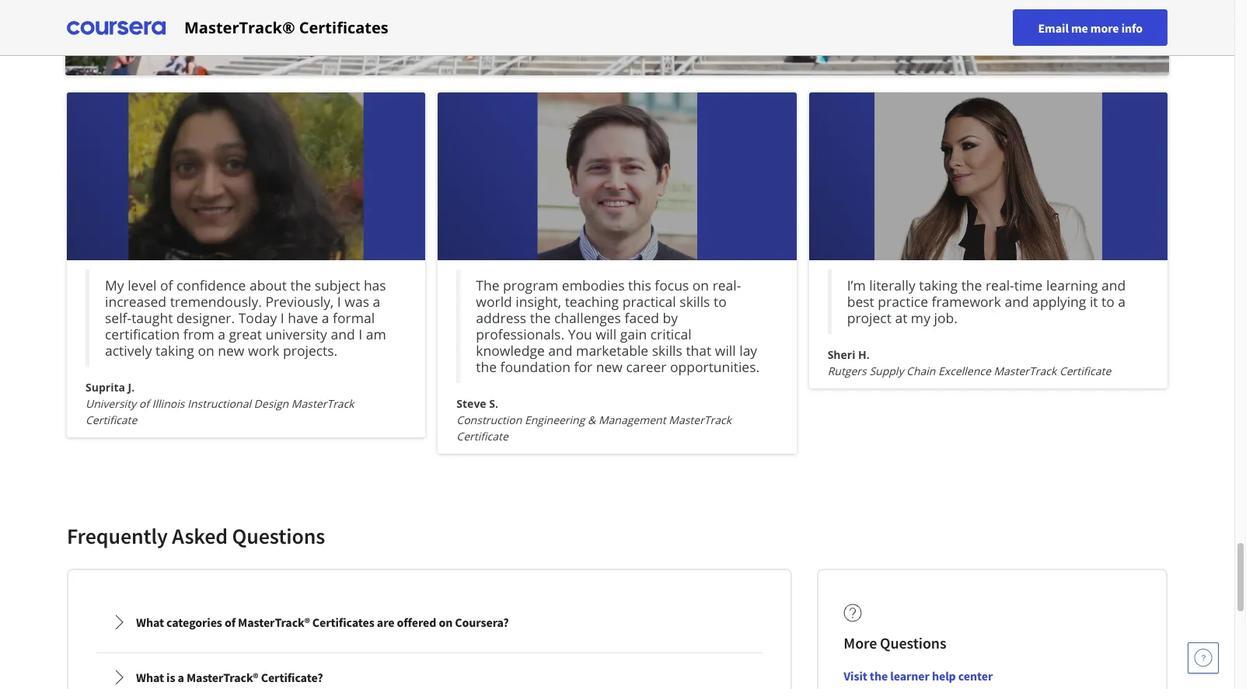 Task type: locate. For each thing, give the bounding box(es) containing it.
certificate down university
[[86, 413, 137, 428]]

what inside "dropdown button"
[[136, 670, 164, 686]]

mastertrack
[[994, 364, 1057, 379], [291, 397, 354, 411], [669, 413, 732, 428]]

steve
[[457, 397, 486, 411]]

tremendously.
[[170, 292, 262, 311]]

was
[[345, 292, 369, 311]]

mastertrack® inside what categories of mastertrack® certificates are offered on coursera? dropdown button
[[238, 615, 310, 631]]

taught
[[131, 309, 173, 327]]

from
[[183, 325, 214, 344]]

for
[[574, 358, 592, 376]]

embodies
[[562, 276, 625, 295]]

real- inside i'm literally taking the real-time learning and best practice framework and applying it to a project at my job.
[[986, 276, 1014, 295]]

have
[[288, 309, 318, 327]]

supply
[[869, 364, 904, 379]]

of right categories
[[225, 615, 236, 631]]

of left illinois
[[139, 397, 149, 411]]

2 horizontal spatial i
[[359, 325, 362, 344]]

time
[[1014, 276, 1043, 295]]

to inside i'm literally taking the real-time learning and best practice framework and applying it to a project at my job.
[[1101, 292, 1115, 311]]

on inside the program embodies this focus on real- world insight, teaching practical skills to address the challenges faced by professionals. you will gain critical knowledge and marketable skills that will lay the foundation for new career opportunities.
[[692, 276, 709, 295]]

a right was
[[373, 292, 380, 311]]

2 to from the left
[[1101, 292, 1115, 311]]

and left am
[[331, 325, 355, 344]]

0 vertical spatial questions
[[232, 522, 325, 550]]

0 horizontal spatial certificate
[[86, 413, 137, 428]]

mastertrack right the excellence
[[994, 364, 1057, 379]]

certificate down it on the right top of page
[[1059, 364, 1111, 379]]

focus
[[655, 276, 689, 295]]

has
[[364, 276, 386, 295]]

lay
[[739, 341, 757, 360]]

help
[[932, 669, 956, 684]]

skills left that
[[652, 341, 682, 360]]

1 horizontal spatial questions
[[880, 634, 946, 653]]

certificate inside steve s. construction engineering & management mastertrack certificate
[[457, 429, 508, 444]]

a inside i'm literally taking the real-time learning and best practice framework and applying it to a project at my job.
[[1118, 292, 1126, 311]]

2 horizontal spatial mastertrack
[[994, 364, 1057, 379]]

real-
[[713, 276, 741, 295], [986, 276, 1014, 295]]

of inside dropdown button
[[225, 615, 236, 631]]

learning
[[1046, 276, 1098, 295]]

mastertrack down opportunities.
[[669, 413, 732, 428]]

the right about
[[290, 276, 311, 295]]

new left work
[[218, 341, 244, 360]]

and inside my level of confidence about the subject has increased tremendously. previously, i was a self-taught designer. today i have a formal certification from a great university and i am actively taking on new work projects.
[[331, 325, 355, 344]]

design
[[254, 397, 289, 411]]

mastertrack inside sheri h. rutgers supply chain excellence mastertrack certificate
[[994, 364, 1057, 379]]

1 horizontal spatial real-
[[986, 276, 1014, 295]]

2 what from the top
[[136, 670, 164, 686]]

the left 'time'
[[961, 276, 982, 295]]

subject
[[315, 276, 360, 295]]

0 vertical spatial mastertrack
[[994, 364, 1057, 379]]

mastertrack inside steve s. construction engineering & management mastertrack certificate
[[669, 413, 732, 428]]

actively
[[105, 341, 152, 360]]

the
[[290, 276, 311, 295], [961, 276, 982, 295], [530, 309, 551, 327], [476, 358, 497, 376], [870, 669, 888, 684]]

1 horizontal spatial to
[[1101, 292, 1115, 311]]

1 vertical spatial what
[[136, 670, 164, 686]]

will left lay
[[715, 341, 736, 360]]

0 vertical spatial taking
[[919, 276, 958, 295]]

what left is
[[136, 670, 164, 686]]

more
[[844, 634, 877, 653]]

2 vertical spatial on
[[439, 615, 453, 631]]

mastertrack right design
[[291, 397, 354, 411]]

new right for
[[596, 358, 623, 376]]

1 vertical spatial mastertrack
[[291, 397, 354, 411]]

to right it on the right top of page
[[1101, 292, 1115, 311]]

taking
[[919, 276, 958, 295], [155, 341, 194, 360]]

of
[[160, 276, 173, 295], [139, 397, 149, 411], [225, 615, 236, 631]]

the inside frequently asked questions element
[[870, 669, 888, 684]]

to
[[714, 292, 727, 311], [1101, 292, 1115, 311]]

0 horizontal spatial of
[[139, 397, 149, 411]]

offered
[[397, 615, 436, 631]]

today
[[238, 309, 277, 327]]

0 horizontal spatial questions
[[232, 522, 325, 550]]

teaching
[[565, 292, 619, 311]]

insight,
[[516, 292, 561, 311]]

will right "you"
[[596, 325, 617, 344]]

1 vertical spatial questions
[[880, 634, 946, 653]]

0 horizontal spatial new
[[218, 341, 244, 360]]

1 horizontal spatial certificate
[[457, 429, 508, 444]]

0 vertical spatial of
[[160, 276, 173, 295]]

1 to from the left
[[714, 292, 727, 311]]

2 vertical spatial mastertrack®
[[187, 670, 259, 686]]

what categories of mastertrack® certificates are offered on coursera? button
[[99, 601, 760, 644]]

2 vertical spatial of
[[225, 615, 236, 631]]

a right have
[[322, 309, 329, 327]]

certificate inside sheri h. rutgers supply chain excellence mastertrack certificate
[[1059, 364, 1111, 379]]

job.
[[934, 309, 958, 327]]

1 vertical spatial of
[[139, 397, 149, 411]]

certificate
[[1059, 364, 1111, 379], [86, 413, 137, 428], [457, 429, 508, 444]]

1 horizontal spatial taking
[[919, 276, 958, 295]]

i'm literally taking the real-time learning and best practice framework and applying it to a project at my job.
[[847, 276, 1126, 327]]

university
[[86, 397, 136, 411]]

2 horizontal spatial of
[[225, 615, 236, 631]]

mastertrack® for certificates
[[238, 615, 310, 631]]

mastertrack® inside 'what is a mastertrack® certificate?' "dropdown button"
[[187, 670, 259, 686]]

j.
[[128, 380, 135, 395]]

what
[[136, 615, 164, 631], [136, 670, 164, 686]]

visit the learner help center
[[844, 669, 993, 684]]

0 horizontal spatial real-
[[713, 276, 741, 295]]

what categories of mastertrack® certificates are offered on coursera?
[[136, 615, 509, 631]]

questions
[[232, 522, 325, 550], [880, 634, 946, 653]]

2 horizontal spatial certificate
[[1059, 364, 1111, 379]]

it
[[1090, 292, 1098, 311]]

on inside dropdown button
[[439, 615, 453, 631]]

a right it on the right top of page
[[1118, 292, 1126, 311]]

of inside my level of confidence about the subject has increased tremendously. previously, i was a self-taught designer. today i have a formal certification from a great university and i am actively taking on new work projects.
[[160, 276, 173, 295]]

1 vertical spatial taking
[[155, 341, 194, 360]]

the right visit
[[870, 669, 888, 684]]

certification
[[105, 325, 180, 344]]

new for career
[[596, 358, 623, 376]]

1 what from the top
[[136, 615, 164, 631]]

what for what is a mastertrack® certificate?
[[136, 670, 164, 686]]

certificate down construction
[[457, 429, 508, 444]]

1 vertical spatial on
[[198, 341, 214, 360]]

0 horizontal spatial to
[[714, 292, 727, 311]]

0 horizontal spatial taking
[[155, 341, 194, 360]]

1 horizontal spatial of
[[160, 276, 173, 295]]

0 horizontal spatial mastertrack
[[291, 397, 354, 411]]

1 horizontal spatial mastertrack
[[669, 413, 732, 428]]

world
[[476, 292, 512, 311]]

1 horizontal spatial on
[[439, 615, 453, 631]]

am
[[366, 325, 386, 344]]

2 vertical spatial certificate
[[457, 429, 508, 444]]

2 real- from the left
[[986, 276, 1014, 295]]

by
[[663, 309, 678, 327]]

and left for
[[548, 341, 573, 360]]

1 vertical spatial certificates
[[312, 615, 374, 631]]

2 horizontal spatial on
[[692, 276, 709, 295]]

certificates
[[299, 17, 388, 38], [312, 615, 374, 631]]

0 vertical spatial skills
[[680, 292, 710, 311]]

1 real- from the left
[[713, 276, 741, 295]]

frequently
[[67, 522, 168, 550]]

i'm
[[847, 276, 866, 295]]

a right is
[[178, 670, 184, 686]]

taking up job.
[[919, 276, 958, 295]]

certificates inside dropdown button
[[312, 615, 374, 631]]

1 vertical spatial certificate
[[86, 413, 137, 428]]

this
[[628, 276, 651, 295]]

new inside my level of confidence about the subject has increased tremendously. previously, i was a self-taught designer. today i have a formal certification from a great university and i am actively taking on new work projects.
[[218, 341, 244, 360]]

great
[[229, 325, 262, 344]]

self-
[[105, 309, 131, 327]]

what inside dropdown button
[[136, 615, 164, 631]]

mastertrack® certificates
[[184, 17, 388, 38]]

of right 'level'
[[160, 276, 173, 295]]

0 horizontal spatial on
[[198, 341, 214, 360]]

to right focus
[[714, 292, 727, 311]]

more questions
[[844, 634, 946, 653]]

of for level
[[160, 276, 173, 295]]

1 horizontal spatial new
[[596, 358, 623, 376]]

0 vertical spatial what
[[136, 615, 164, 631]]

real- right focus
[[713, 276, 741, 295]]

what left categories
[[136, 615, 164, 631]]

the
[[476, 276, 499, 295]]

1 vertical spatial skills
[[652, 341, 682, 360]]

mastertrack® for certificate?
[[187, 670, 259, 686]]

skills right by
[[680, 292, 710, 311]]

my
[[105, 276, 124, 295]]

1 vertical spatial mastertrack®
[[238, 615, 310, 631]]

what for what categories of mastertrack® certificates are offered on coursera?
[[136, 615, 164, 631]]

0 vertical spatial on
[[692, 276, 709, 295]]

visit the learner help center link
[[844, 669, 993, 684]]

real- left applying
[[986, 276, 1014, 295]]

0 horizontal spatial i
[[280, 309, 284, 327]]

on right focus
[[692, 276, 709, 295]]

0 vertical spatial certificate
[[1059, 364, 1111, 379]]

on down designer.
[[198, 341, 214, 360]]

the inside my level of confidence about the subject has increased tremendously. previously, i was a self-taught designer. today i have a formal certification from a great university and i am actively taking on new work projects.
[[290, 276, 311, 295]]

s.
[[489, 397, 498, 411]]

new inside the program embodies this focus on real- world insight, teaching practical skills to address the challenges faced by professionals. you will gain critical knowledge and marketable skills that will lay the foundation for new career opportunities.
[[596, 358, 623, 376]]

suprita
[[86, 380, 125, 395]]

a
[[373, 292, 380, 311], [1118, 292, 1126, 311], [322, 309, 329, 327], [218, 325, 225, 344], [178, 670, 184, 686]]

on right the offered
[[439, 615, 453, 631]]

certificate inside suprita j. university of illinois instructional design mastertrack certificate
[[86, 413, 137, 428]]

previously,
[[265, 292, 334, 311]]

2 vertical spatial mastertrack
[[669, 413, 732, 428]]

more
[[1090, 20, 1119, 35]]

i left was
[[337, 292, 341, 311]]

i left have
[[280, 309, 284, 327]]

designer.
[[176, 309, 235, 327]]

taking down taught
[[155, 341, 194, 360]]

i left am
[[359, 325, 362, 344]]

on
[[692, 276, 709, 295], [198, 341, 214, 360], [439, 615, 453, 631]]

about
[[250, 276, 287, 295]]



Task type: describe. For each thing, give the bounding box(es) containing it.
a right from
[[218, 325, 225, 344]]

0 vertical spatial certificates
[[299, 17, 388, 38]]

work
[[248, 341, 279, 360]]

practical
[[622, 292, 676, 311]]

at
[[895, 309, 907, 327]]

foundation
[[500, 358, 571, 376]]

sheri h. rutgers supply chain excellence mastertrack certificate
[[828, 348, 1111, 379]]

is
[[166, 670, 175, 686]]

and inside the program embodies this focus on real- world insight, teaching practical skills to address the challenges faced by professionals. you will gain critical knowledge and marketable skills that will lay the foundation for new career opportunities.
[[548, 341, 573, 360]]

of for categories
[[225, 615, 236, 631]]

project
[[847, 309, 891, 327]]

are
[[377, 615, 394, 631]]

the down program
[[530, 309, 551, 327]]

coursera image
[[67, 15, 166, 40]]

real- inside the program embodies this focus on real- world insight, teaching practical skills to address the challenges faced by professionals. you will gain critical knowledge and marketable skills that will lay the foundation for new career opportunities.
[[713, 276, 741, 295]]

faced
[[625, 309, 659, 327]]

center
[[958, 669, 993, 684]]

mastertrack inside suprita j. university of illinois instructional design mastertrack certificate
[[291, 397, 354, 411]]

rutgers
[[828, 364, 867, 379]]

and right it on the right top of page
[[1102, 276, 1126, 295]]

email me more info button
[[1013, 9, 1168, 46]]

university
[[265, 325, 327, 344]]

sheri
[[828, 348, 855, 362]]

critical
[[650, 325, 692, 344]]

best
[[847, 292, 874, 311]]

what is a mastertrack® certificate? button
[[99, 656, 760, 689]]

my level of confidence about the subject has increased tremendously. previously, i was a self-taught designer. today i have a formal certification from a great university and i am actively taking on new work projects.
[[105, 276, 386, 360]]

of inside suprita j. university of illinois instructional design mastertrack certificate
[[139, 397, 149, 411]]

new for work
[[218, 341, 244, 360]]

my
[[911, 309, 930, 327]]

increased
[[105, 292, 166, 311]]

address
[[476, 309, 526, 327]]

learner
[[890, 669, 930, 684]]

career
[[626, 358, 666, 376]]

professionals.
[[476, 325, 564, 344]]

0 horizontal spatial will
[[596, 325, 617, 344]]

a inside "dropdown button"
[[178, 670, 184, 686]]

framework
[[932, 292, 1001, 311]]

1 horizontal spatial will
[[715, 341, 736, 360]]

1 horizontal spatial i
[[337, 292, 341, 311]]

mastertrack for i'm literally taking the real-time learning and best practice framework and applying it to a project at my job.
[[994, 364, 1057, 379]]

that
[[686, 341, 711, 360]]

projects.
[[283, 341, 338, 360]]

excellence
[[938, 364, 991, 379]]

taking inside i'm literally taking the real-time learning and best practice framework and applying it to a project at my job.
[[919, 276, 958, 295]]

management
[[598, 413, 666, 428]]

gain
[[620, 325, 647, 344]]

instructional
[[187, 397, 251, 411]]

certificate for the program embodies this focus on real- world insight, teaching practical skills to address the challenges faced by professionals. you will gain critical knowledge and marketable skills that will lay the foundation for new career opportunities.
[[457, 429, 508, 444]]

formal
[[333, 309, 375, 327]]

literally
[[869, 276, 915, 295]]

frequently asked questions element
[[54, 522, 1180, 689]]

practice
[[878, 292, 928, 311]]

help center image
[[1194, 649, 1213, 668]]

suprita j. university of illinois instructional design mastertrack certificate
[[86, 380, 354, 428]]

chain
[[906, 364, 935, 379]]

email me more info
[[1038, 20, 1143, 35]]

0 vertical spatial mastertrack®
[[184, 17, 295, 38]]

categories
[[166, 615, 222, 631]]

frequently asked questions
[[67, 522, 325, 550]]

engineering
[[525, 413, 585, 428]]

challenges
[[554, 309, 621, 327]]

program
[[503, 276, 558, 295]]

h.
[[858, 348, 870, 362]]

to inside the program embodies this focus on real- world insight, teaching practical skills to address the challenges faced by professionals. you will gain critical knowledge and marketable skills that will lay the foundation for new career opportunities.
[[714, 292, 727, 311]]

me
[[1071, 20, 1088, 35]]

what is a mastertrack® certificate?
[[136, 670, 323, 686]]

taking inside my level of confidence about the subject has increased tremendously. previously, i was a self-taught designer. today i have a formal certification from a great university and i am actively taking on new work projects.
[[155, 341, 194, 360]]

on inside my level of confidence about the subject has increased tremendously. previously, i was a self-taught designer. today i have a formal certification from a great university and i am actively taking on new work projects.
[[198, 341, 214, 360]]

certificate for i'm literally taking the real-time learning and best practice framework and applying it to a project at my job.
[[1059, 364, 1111, 379]]

mastertrack for the program embodies this focus on real- world insight, teaching practical skills to address the challenges faced by professionals. you will gain critical knowledge and marketable skills that will lay the foundation for new career opportunities.
[[669, 413, 732, 428]]

the program embodies this focus on real- world insight, teaching practical skills to address the challenges faced by professionals. you will gain critical knowledge and marketable skills that will lay the foundation for new career opportunities.
[[476, 276, 760, 376]]

email
[[1038, 20, 1069, 35]]

coursera?
[[455, 615, 509, 631]]

the up the s. at bottom
[[476, 358, 497, 376]]

collapsed list
[[93, 596, 766, 689]]

knowledge
[[476, 341, 545, 360]]

the inside i'm literally taking the real-time learning and best practice framework and applying it to a project at my job.
[[961, 276, 982, 295]]

confidence
[[176, 276, 246, 295]]

and left applying
[[1005, 292, 1029, 311]]

opportunities.
[[670, 358, 760, 376]]

you
[[568, 325, 592, 344]]

certificate?
[[261, 670, 323, 686]]

marketable
[[576, 341, 648, 360]]

construction
[[457, 413, 522, 428]]

visit
[[844, 669, 867, 684]]

&
[[588, 413, 596, 428]]

illinois
[[152, 397, 185, 411]]

asked
[[172, 522, 228, 550]]

applying
[[1032, 292, 1086, 311]]



Task type: vqa. For each thing, say whether or not it's contained in the screenshot.
designer.
yes



